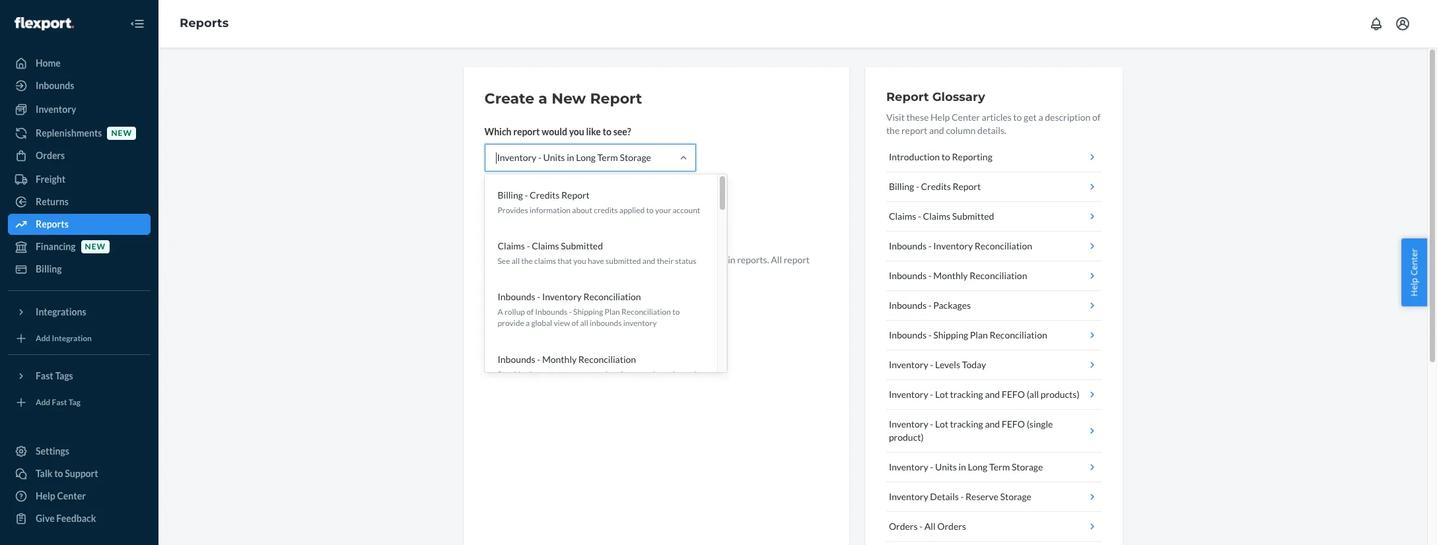 Task type: vqa. For each thing, say whether or not it's contained in the screenshot.
breadcrumbs navigation
no



Task type: describe. For each thing, give the bounding box(es) containing it.
fefo for (single
[[1002, 419, 1025, 430]]

inbounds - inventory reconciliation a rollup of inbounds - shipping plan reconciliation to provide a global view of all inbounds inventory
[[498, 292, 680, 329]]

account
[[673, 205, 701, 215]]

details.
[[978, 125, 1007, 136]]

am
[[588, 188, 601, 200]]

home
[[36, 57, 61, 69]]

which report would you like to see?
[[485, 126, 631, 137]]

to inside inbounds - inventory reconciliation a rollup of inbounds - shipping plan reconciliation to provide a global view of all inbounds inventory
[[673, 307, 680, 317]]

replenishments
[[36, 128, 102, 139]]

storage inside inventory - units in long term storage button
[[1012, 462, 1044, 473]]

2 horizontal spatial orders
[[938, 521, 967, 533]]

to right like
[[603, 126, 612, 137]]

integrations
[[36, 307, 86, 318]]

fields
[[505, 268, 526, 279]]

0 horizontal spatial reports link
[[8, 214, 151, 235]]

time
[[593, 268, 613, 279]]

billing for billing - credits report
[[889, 181, 915, 192]]

a inside inbounds - inventory reconciliation a rollup of inbounds - shipping plan reconciliation to provide a global view of all inbounds inventory
[[526, 319, 530, 329]]

monthly for inbounds - monthly reconciliation provides inventory movement data for any selected month
[[542, 354, 577, 365]]

orders for orders - all orders
[[889, 521, 918, 533]]

financing
[[36, 241, 76, 252]]

inbounds - shipping plan reconciliation button
[[887, 321, 1102, 351]]

talk to support
[[36, 468, 98, 480]]

storage inside inventory details - reserve storage button
[[1001, 492, 1032, 503]]

claims - claims submitted button
[[887, 202, 1102, 232]]

inventory - lot tracking and fefo (single product)
[[889, 419, 1054, 443]]

inventory - lot tracking and fefo (single product) button
[[887, 410, 1102, 453]]

see
[[498, 256, 510, 266]]

may
[[493, 254, 510, 266]]

utc
[[603, 188, 621, 200]]

take
[[511, 254, 529, 266]]

inbounds for inbounds - monthly reconciliation provides inventory movement data for any selected month
[[498, 354, 536, 365]]

all inside inbounds - inventory reconciliation a rollup of inbounds - shipping plan reconciliation to provide a global view of all inbounds inventory
[[580, 319, 589, 329]]

inbounds for inbounds - shipping plan reconciliation
[[889, 330, 927, 341]]

introduction
[[889, 151, 940, 163]]

inbounds up global
[[535, 307, 568, 317]]

0 horizontal spatial help
[[36, 491, 55, 502]]

plan inside inbounds - inventory reconciliation a rollup of inbounds - shipping plan reconciliation to provide a global view of all inbounds inventory
[[605, 307, 620, 317]]

fast tags
[[36, 371, 73, 382]]

create report
[[496, 224, 553, 235]]

inbounds for inbounds - inventory reconciliation
[[889, 241, 927, 252]]

flexport logo image
[[15, 17, 74, 30]]

reconciliation for inbounds - monthly reconciliation provides inventory movement data for any selected month
[[579, 354, 636, 365]]

like
[[586, 126, 601, 137]]

visit these help center articles to get a description of the report and column details.
[[887, 112, 1101, 136]]

global
[[532, 319, 553, 329]]

rollup
[[505, 307, 525, 317]]

reflected
[[690, 254, 726, 266]]

provide
[[498, 319, 524, 329]]

inbounds for inbounds - monthly reconciliation
[[889, 270, 927, 281]]

status
[[676, 256, 697, 266]]

inbounds - shipping plan reconciliation
[[889, 330, 1048, 341]]

provides for inbounds
[[498, 370, 528, 380]]

report inside visit these help center articles to get a description of the report and column details.
[[902, 125, 928, 136]]

settings link
[[8, 441, 151, 463]]

inbounds for inbounds - packages
[[889, 300, 927, 311]]

be
[[678, 254, 688, 266]]

hours
[[560, 254, 584, 266]]

1 vertical spatial of
[[527, 307, 534, 317]]

help center link
[[8, 486, 151, 507]]

inventory - units in long term storage inside button
[[889, 462, 1044, 473]]

to left 2 in the top of the page
[[543, 254, 551, 266]]

credits
[[594, 205, 618, 215]]

feedback
[[56, 513, 96, 525]]

create for create report
[[496, 224, 525, 235]]

new for replenishments
[[111, 128, 132, 138]]

visit
[[887, 112, 905, 123]]

inventory - levels today button
[[887, 351, 1102, 381]]

the inside visit these help center articles to get a description of the report and column details.
[[887, 125, 900, 136]]

2 vertical spatial of
[[572, 319, 579, 329]]

fast inside add fast tag link
[[52, 398, 67, 408]]

up
[[531, 254, 541, 266]]

of inside visit these help center articles to get a description of the report and column details.
[[1093, 112, 1101, 123]]

inbounds - packages button
[[887, 291, 1102, 321]]

units inside inventory - units in long term storage button
[[936, 462, 957, 473]]

claims - claims submitted
[[889, 211, 995, 222]]

in down claims
[[543, 268, 551, 279]]

open notifications image
[[1369, 16, 1385, 32]]

and inside visit these help center articles to get a description of the report and column details.
[[930, 125, 945, 136]]

all inside it may take up to 2 hours for new information to be reflected in reports. all report time fields are in universal time (utc).
[[771, 254, 782, 266]]

details
[[931, 492, 959, 503]]

plan inside button
[[971, 330, 988, 341]]

inbounds - packages
[[889, 300, 971, 311]]

create a new report
[[485, 90, 643, 108]]

product)
[[889, 432, 924, 443]]

inventory inside button
[[934, 241, 973, 252]]

support
[[65, 468, 98, 480]]

inventory inside inbounds - inventory reconciliation a rollup of inbounds - shipping plan reconciliation to provide a global view of all inbounds inventory
[[542, 292, 582, 303]]

- inside 'button'
[[920, 521, 923, 533]]

reconciliation for inbounds - inventory reconciliation a rollup of inbounds - shipping plan reconciliation to provide a global view of all inbounds inventory
[[584, 292, 641, 303]]

freight link
[[8, 169, 151, 190]]

inventory inside inbounds - inventory reconciliation a rollup of inbounds - shipping plan reconciliation to provide a global view of all inbounds inventory
[[624, 319, 657, 329]]

add for add fast tag
[[36, 398, 50, 408]]

tags
[[55, 371, 73, 382]]

inventory link
[[8, 99, 151, 120]]

long inside button
[[968, 462, 988, 473]]

0 horizontal spatial long
[[576, 152, 596, 163]]

all inside claims - claims submitted see all the claims that you have submitted and their status
[[512, 256, 520, 266]]

articles
[[982, 112, 1012, 123]]

universal
[[553, 268, 591, 279]]

inventory details - reserve storage
[[889, 492, 1032, 503]]

for inside it may take up to 2 hours for new information to be reflected in reports. all report time fields are in universal time (utc).
[[585, 254, 597, 266]]

billing - credits report
[[889, 181, 981, 192]]

fefo for (all
[[1002, 389, 1025, 400]]

at
[[552, 188, 561, 200]]

help inside visit these help center articles to get a description of the report and column details.
[[931, 112, 950, 123]]

returns link
[[8, 192, 151, 213]]

new for financing
[[85, 242, 106, 252]]

create for create a new report
[[485, 90, 535, 108]]

which
[[485, 126, 512, 137]]

inventory - levels today
[[889, 359, 987, 371]]

inbounds for inbounds - inventory reconciliation a rollup of inbounds - shipping plan reconciliation to provide a global view of all inbounds inventory
[[498, 292, 536, 303]]

give feedback button
[[8, 509, 151, 530]]

levels
[[527, 188, 551, 200]]

and inside claims - claims submitted see all the claims that you have submitted and their status
[[643, 256, 656, 266]]

submitted
[[606, 256, 641, 266]]

claims
[[535, 256, 556, 266]]

add integration
[[36, 334, 92, 344]]

inventory - lot tracking and fefo (all products) button
[[887, 381, 1102, 410]]

inventory inside inbounds - monthly reconciliation provides inventory movement data for any selected month
[[530, 370, 563, 380]]

(all
[[1027, 389, 1039, 400]]

time
[[485, 268, 503, 279]]

that
[[558, 256, 572, 266]]

description
[[1046, 112, 1091, 123]]

1 horizontal spatial reports
[[180, 16, 229, 30]]

reports.
[[738, 254, 770, 266]]

see?
[[614, 126, 631, 137]]

these
[[907, 112, 929, 123]]

center inside help center button
[[1409, 249, 1421, 276]]

it may take up to 2 hours for new information to be reflected in reports. all report time fields are in universal time (utc).
[[485, 254, 810, 279]]

inbounds - inventory reconciliation button
[[887, 232, 1102, 262]]

billing for billing - credits report provides information about credits applied to your account
[[498, 190, 523, 201]]

2
[[553, 254, 559, 266]]

credits for billing - credits report provides information about credits applied to your account
[[530, 190, 560, 201]]

billing for billing
[[36, 264, 62, 275]]

talk
[[36, 468, 53, 480]]

report up these
[[887, 90, 929, 104]]

get
[[1024, 112, 1037, 123]]

reserve
[[966, 492, 999, 503]]

help center button
[[1402, 239, 1428, 307]]

inbounds - monthly reconciliation button
[[887, 262, 1102, 291]]



Task type: locate. For each thing, give the bounding box(es) containing it.
inventory - lot tracking and fefo (all products)
[[889, 389, 1080, 400]]

1 vertical spatial a
[[1039, 112, 1044, 123]]

products)
[[1041, 389, 1080, 400]]

of right view
[[572, 319, 579, 329]]

for left any
[[620, 370, 631, 380]]

0 vertical spatial fast
[[36, 371, 53, 382]]

tracking inside inventory - lot tracking and fefo (all products) button
[[951, 389, 984, 400]]

in inside button
[[959, 462, 967, 473]]

lot for inventory - lot tracking and fefo (single product)
[[936, 419, 949, 430]]

1 vertical spatial all
[[580, 319, 589, 329]]

report for billing - credits report
[[953, 181, 981, 192]]

0 vertical spatial information
[[530, 205, 571, 215]]

to left reporting in the top of the page
[[942, 151, 951, 163]]

billing - credits report provides information about credits applied to your account
[[498, 190, 701, 215]]

selected
[[646, 370, 675, 380]]

1 horizontal spatial long
[[968, 462, 988, 473]]

new inside it may take up to 2 hours for new information to be reflected in reports. all report time fields are in universal time (utc).
[[599, 254, 616, 266]]

center inside help center link
[[57, 491, 86, 502]]

a inside visit these help center articles to get a description of the report and column details.
[[1039, 112, 1044, 123]]

1 vertical spatial create
[[496, 224, 525, 235]]

credits
[[921, 181, 951, 192], [530, 190, 560, 201]]

to inside visit these help center articles to get a description of the report and column details.
[[1014, 112, 1022, 123]]

1 horizontal spatial reports link
[[180, 16, 229, 30]]

plan up today on the right bottom
[[971, 330, 988, 341]]

open account menu image
[[1396, 16, 1411, 32]]

1 horizontal spatial the
[[887, 125, 900, 136]]

0 vertical spatial the
[[887, 125, 900, 136]]

orders up the freight
[[36, 150, 65, 161]]

credits left 12:00
[[530, 190, 560, 201]]

0 vertical spatial a
[[539, 90, 548, 108]]

give feedback
[[36, 513, 96, 525]]

reconciliation for inbounds - monthly reconciliation
[[970, 270, 1028, 281]]

create up which
[[485, 90, 535, 108]]

freight
[[36, 174, 65, 185]]

orders down details
[[938, 521, 967, 533]]

reconciliation
[[975, 241, 1033, 252], [970, 270, 1028, 281], [584, 292, 641, 303], [622, 307, 671, 317], [990, 330, 1048, 341], [579, 354, 636, 365]]

0 vertical spatial monthly
[[934, 270, 968, 281]]

add integration link
[[8, 328, 151, 350]]

information inside billing - credits report provides information about credits applied to your account
[[530, 205, 571, 215]]

12:00
[[563, 188, 586, 200]]

to inside billing - credits report provides information about credits applied to your account
[[647, 205, 654, 215]]

2 tracking from the top
[[951, 419, 984, 430]]

movement
[[565, 370, 602, 380]]

2 provides from the top
[[498, 370, 528, 380]]

fefo
[[1002, 389, 1025, 400], [1002, 419, 1025, 430]]

of right description
[[1093, 112, 1101, 123]]

inventory left movement
[[530, 370, 563, 380]]

talk to support button
[[8, 464, 151, 485]]

all right reports.
[[771, 254, 782, 266]]

lot for inventory - lot tracking and fefo (all products)
[[936, 389, 949, 400]]

0 vertical spatial help
[[931, 112, 950, 123]]

fast left the 'tag'
[[52, 398, 67, 408]]

orders - all orders
[[889, 521, 967, 533]]

the up are
[[522, 256, 533, 266]]

report inside it may take up to 2 hours for new information to be reflected in reports. all report time fields are in universal time (utc).
[[784, 254, 810, 266]]

0 horizontal spatial inventory
[[530, 370, 563, 380]]

0 horizontal spatial units
[[544, 152, 565, 163]]

submitted for claims - claims submitted
[[953, 211, 995, 222]]

the inside claims - claims submitted see all the claims that you have submitted and their status
[[522, 256, 533, 266]]

of right rollup
[[527, 307, 534, 317]]

(utc).
[[615, 268, 641, 279]]

storage down see?
[[620, 152, 651, 163]]

- inside inbounds - monthly reconciliation provides inventory movement data for any selected month
[[537, 354, 541, 365]]

monthly
[[934, 270, 968, 281], [542, 354, 577, 365]]

inbounds up inbounds - packages
[[889, 270, 927, 281]]

storage right reserve
[[1001, 492, 1032, 503]]

report up about
[[562, 190, 590, 201]]

0 horizontal spatial plan
[[605, 307, 620, 317]]

0 horizontal spatial inventory - units in long term storage
[[497, 152, 651, 163]]

tag
[[69, 398, 81, 408]]

inbounds down provide
[[498, 354, 536, 365]]

fast
[[36, 371, 53, 382], [52, 398, 67, 408]]

0 vertical spatial provides
[[498, 205, 528, 215]]

add down fast tags
[[36, 398, 50, 408]]

1 vertical spatial storage
[[1012, 462, 1044, 473]]

introduction to reporting
[[889, 151, 993, 163]]

about
[[572, 205, 593, 215]]

1 vertical spatial monthly
[[542, 354, 577, 365]]

0 vertical spatial units
[[544, 152, 565, 163]]

0 horizontal spatial new
[[85, 242, 106, 252]]

storage down the (single
[[1012, 462, 1044, 473]]

new up time
[[599, 254, 616, 266]]

1 vertical spatial submitted
[[561, 241, 603, 252]]

in
[[567, 152, 575, 163], [728, 254, 736, 266], [543, 268, 551, 279], [959, 462, 967, 473]]

today
[[963, 359, 987, 371]]

0 vertical spatial for
[[585, 254, 597, 266]]

information down at
[[530, 205, 571, 215]]

monthly for inbounds - monthly reconciliation
[[934, 270, 968, 281]]

1 vertical spatial add
[[36, 398, 50, 408]]

0 vertical spatial submitted
[[953, 211, 995, 222]]

- inside claims - claims submitted see all the claims that you have submitted and their status
[[527, 241, 530, 252]]

units down "would"
[[544, 152, 565, 163]]

tracking down today on the right bottom
[[951, 389, 984, 400]]

0 vertical spatial new
[[111, 128, 132, 138]]

0 vertical spatial fefo
[[1002, 389, 1025, 400]]

have
[[588, 256, 604, 266]]

0 vertical spatial reports
[[180, 16, 229, 30]]

in up inventory details - reserve storage
[[959, 462, 967, 473]]

submitted up hours
[[561, 241, 603, 252]]

plan up "inbounds"
[[605, 307, 620, 317]]

report right reports.
[[784, 254, 810, 266]]

storage
[[620, 152, 651, 163], [1012, 462, 1044, 473], [1001, 492, 1032, 503]]

provides for billing
[[498, 205, 528, 215]]

inbounds down home
[[36, 80, 74, 91]]

tracking
[[951, 389, 984, 400], [951, 419, 984, 430]]

create inside button
[[496, 224, 525, 235]]

billing
[[889, 181, 915, 192], [498, 190, 523, 201], [36, 264, 62, 275]]

0 vertical spatial you
[[569, 126, 585, 137]]

you up universal on the left of page
[[574, 256, 587, 266]]

1 horizontal spatial units
[[936, 462, 957, 473]]

0 horizontal spatial of
[[527, 307, 534, 317]]

1 vertical spatial long
[[968, 462, 988, 473]]

would
[[542, 126, 568, 137]]

reconciliation down time
[[584, 292, 641, 303]]

fast left tags
[[36, 371, 53, 382]]

1 vertical spatial for
[[620, 370, 631, 380]]

data
[[603, 370, 619, 380]]

2 horizontal spatial center
[[1409, 249, 1421, 276]]

billing link
[[8, 259, 151, 280]]

1 horizontal spatial inventory
[[624, 319, 657, 329]]

a
[[498, 307, 503, 317]]

reconciliation inside button
[[975, 241, 1033, 252]]

0 horizontal spatial shipping
[[574, 307, 603, 317]]

all
[[512, 256, 520, 266], [580, 319, 589, 329]]

inbounds for inbounds
[[36, 80, 74, 91]]

0 vertical spatial long
[[576, 152, 596, 163]]

reconciliation down claims - claims submitted button
[[975, 241, 1033, 252]]

new up billing link
[[85, 242, 106, 252]]

give
[[36, 513, 55, 525]]

1 horizontal spatial for
[[620, 370, 631, 380]]

reconciliation down inbounds - packages button
[[990, 330, 1048, 341]]

information inside it may take up to 2 hours for new information to be reflected in reports. all report time fields are in universal time (utc).
[[618, 254, 666, 266]]

create
[[485, 90, 535, 108], [496, 224, 525, 235]]

help inside button
[[1409, 278, 1421, 297]]

long up reserve
[[968, 462, 988, 473]]

1 vertical spatial the
[[522, 256, 533, 266]]

term inside button
[[990, 462, 1010, 473]]

any
[[632, 370, 644, 380]]

the
[[887, 125, 900, 136], [522, 256, 533, 266]]

1 vertical spatial fefo
[[1002, 419, 1025, 430]]

tracking for (single
[[951, 419, 984, 430]]

month
[[677, 370, 699, 380]]

inbounds - inventory reconciliation
[[889, 241, 1033, 252]]

1 vertical spatial new
[[85, 242, 106, 252]]

returns
[[36, 196, 69, 207]]

credits inside button
[[921, 181, 951, 192]]

1 vertical spatial reports link
[[8, 214, 151, 235]]

1 vertical spatial reports
[[36, 219, 69, 230]]

units up details
[[936, 462, 957, 473]]

billing inside billing - credits report provides information about credits applied to your account
[[498, 190, 523, 201]]

center inside visit these help center articles to get a description of the report and column details.
[[952, 112, 981, 123]]

1 provides from the top
[[498, 205, 528, 215]]

inventory - units in long term storage
[[497, 152, 651, 163], [889, 462, 1044, 473]]

0 horizontal spatial a
[[526, 319, 530, 329]]

term
[[598, 152, 618, 163], [990, 462, 1010, 473]]

2 vertical spatial storage
[[1001, 492, 1032, 503]]

1 vertical spatial help center
[[36, 491, 86, 502]]

0 horizontal spatial term
[[598, 152, 618, 163]]

1 vertical spatial term
[[990, 462, 1010, 473]]

help center inside button
[[1409, 249, 1421, 297]]

long down like
[[576, 152, 596, 163]]

view
[[554, 319, 570, 329]]

and left column on the right of page
[[930, 125, 945, 136]]

you inside claims - claims submitted see all the claims that you have submitted and their status
[[574, 256, 587, 266]]

a left new
[[539, 90, 548, 108]]

and left their
[[643, 256, 656, 266]]

1 vertical spatial inventory - units in long term storage
[[889, 462, 1044, 473]]

- inside billing - credits report provides information about credits applied to your account
[[525, 190, 528, 201]]

(single
[[1027, 419, 1054, 430]]

1 horizontal spatial all
[[580, 319, 589, 329]]

1 horizontal spatial credits
[[921, 181, 951, 192]]

fefo inside inventory - lot tracking and fefo (single product)
[[1002, 419, 1025, 430]]

term up inventory details - reserve storage button
[[990, 462, 1010, 473]]

column
[[946, 125, 976, 136]]

2 horizontal spatial of
[[1093, 112, 1101, 123]]

0 vertical spatial tracking
[[951, 389, 984, 400]]

all up fields
[[512, 256, 520, 266]]

long
[[576, 152, 596, 163], [968, 462, 988, 473]]

report inside button
[[526, 224, 553, 235]]

lot inside inventory - lot tracking and fefo (single product)
[[936, 419, 949, 430]]

1 horizontal spatial center
[[952, 112, 981, 123]]

1 vertical spatial all
[[925, 521, 936, 533]]

fast tags button
[[8, 366, 151, 387]]

submitted for claims - claims submitted see all the claims that you have submitted and their status
[[561, 241, 603, 252]]

2 horizontal spatial a
[[1039, 112, 1044, 123]]

credits for billing - credits report
[[921, 181, 951, 192]]

1 horizontal spatial new
[[111, 128, 132, 138]]

0 vertical spatial center
[[952, 112, 981, 123]]

new
[[552, 90, 586, 108]]

- inside inventory - lot tracking and fefo (single product)
[[931, 419, 934, 430]]

monthly inside button
[[934, 270, 968, 281]]

0 horizontal spatial credits
[[530, 190, 560, 201]]

orders - all orders button
[[887, 513, 1102, 542]]

0 vertical spatial inventory - units in long term storage
[[497, 152, 651, 163]]

report inside billing - credits report button
[[953, 181, 981, 192]]

-
[[539, 152, 542, 163], [916, 181, 920, 192], [525, 190, 528, 201], [918, 211, 922, 222], [929, 241, 932, 252], [527, 241, 530, 252], [929, 270, 932, 281], [537, 292, 541, 303], [929, 300, 932, 311], [569, 307, 572, 317], [929, 330, 932, 341], [537, 354, 541, 365], [931, 359, 934, 371], [931, 389, 934, 400], [931, 419, 934, 430], [931, 462, 934, 473], [961, 492, 964, 503], [920, 521, 923, 533]]

0 vertical spatial storage
[[620, 152, 651, 163]]

0 vertical spatial term
[[598, 152, 618, 163]]

provides down provide
[[498, 370, 528, 380]]

packages
[[934, 300, 971, 311]]

home link
[[8, 53, 151, 74]]

in down which report would you like to see?
[[567, 152, 575, 163]]

inventory details - reserve storage button
[[887, 483, 1102, 513]]

submitted inside button
[[953, 211, 995, 222]]

inventory - units in long term storage down which report would you like to see?
[[497, 152, 651, 163]]

tracking for (all
[[951, 389, 984, 400]]

and down inventory - lot tracking and fefo (all products) button
[[985, 419, 1000, 430]]

1 horizontal spatial orders
[[889, 521, 918, 533]]

report down reporting in the top of the page
[[953, 181, 981, 192]]

monthly inside inbounds - monthly reconciliation provides inventory movement data for any selected month
[[542, 354, 577, 365]]

inbounds up rollup
[[498, 292, 536, 303]]

0 horizontal spatial monthly
[[542, 354, 577, 365]]

1 lot from the top
[[936, 389, 949, 400]]

shipping inside inbounds - inventory reconciliation a rollup of inbounds - shipping plan reconciliation to provide a global view of all inbounds inventory
[[574, 307, 603, 317]]

1 horizontal spatial monthly
[[934, 270, 968, 281]]

report for create a new report
[[590, 90, 643, 108]]

fefo left (all
[[1002, 389, 1025, 400]]

shipping down packages
[[934, 330, 969, 341]]

new up orders link
[[111, 128, 132, 138]]

provides inside billing - credits report provides information about credits applied to your account
[[498, 205, 528, 215]]

0 horizontal spatial all
[[771, 254, 782, 266]]

0 horizontal spatial orders
[[36, 150, 65, 161]]

billing left levels
[[498, 190, 523, 201]]

orders for orders
[[36, 150, 65, 161]]

introduction to reporting button
[[887, 143, 1102, 172]]

all down details
[[925, 521, 936, 533]]

inbounds link
[[8, 75, 151, 96]]

inventory levels at 12:00 am utc 10/19/2023
[[485, 188, 673, 200]]

reconciliation for inbounds - inventory reconciliation
[[975, 241, 1033, 252]]

to right "talk"
[[54, 468, 63, 480]]

2 vertical spatial help
[[36, 491, 55, 502]]

0 horizontal spatial help center
[[36, 491, 86, 502]]

2 vertical spatial new
[[599, 254, 616, 266]]

and down 'inventory - levels today' button
[[985, 389, 1000, 400]]

1 vertical spatial provides
[[498, 370, 528, 380]]

1 vertical spatial help
[[1409, 278, 1421, 297]]

0 vertical spatial inventory
[[624, 319, 657, 329]]

1 vertical spatial inventory
[[530, 370, 563, 380]]

to left get
[[1014, 112, 1022, 123]]

0 vertical spatial shipping
[[574, 307, 603, 317]]

1 horizontal spatial information
[[618, 254, 666, 266]]

1 vertical spatial shipping
[[934, 330, 969, 341]]

inventory inside inventory - lot tracking and fefo (single product)
[[889, 419, 929, 430]]

billing inside button
[[889, 181, 915, 192]]

0 horizontal spatial center
[[57, 491, 86, 502]]

term down like
[[598, 152, 618, 163]]

reconciliation up the data
[[579, 354, 636, 365]]

0 horizontal spatial information
[[530, 205, 571, 215]]

inbounds down claims - claims submitted on the right
[[889, 241, 927, 252]]

report inside billing - credits report provides information about credits applied to your account
[[562, 190, 590, 201]]

shipping inside inbounds - shipping plan reconciliation button
[[934, 330, 969, 341]]

you left like
[[569, 126, 585, 137]]

report down these
[[902, 125, 928, 136]]

0 horizontal spatial for
[[585, 254, 597, 266]]

2 add from the top
[[36, 398, 50, 408]]

all left "inbounds"
[[580, 319, 589, 329]]

in left reports.
[[728, 254, 736, 266]]

0 vertical spatial reports link
[[180, 16, 229, 30]]

1 vertical spatial units
[[936, 462, 957, 473]]

create up may
[[496, 224, 525, 235]]

credits inside billing - credits report provides information about credits applied to your account
[[530, 190, 560, 201]]

lot
[[936, 389, 949, 400], [936, 419, 949, 430]]

glossary
[[933, 90, 986, 104]]

add left integration
[[36, 334, 50, 344]]

inbounds down inbounds - packages
[[889, 330, 927, 341]]

help
[[931, 112, 950, 123], [1409, 278, 1421, 297], [36, 491, 55, 502]]

inbounds inside inbounds - monthly reconciliation provides inventory movement data for any selected month
[[498, 354, 536, 365]]

reconciliation inside inbounds - monthly reconciliation provides inventory movement data for any selected month
[[579, 354, 636, 365]]

to left your
[[647, 205, 654, 215]]

1 horizontal spatial inventory - units in long term storage
[[889, 462, 1044, 473]]

shipping up "inbounds"
[[574, 307, 603, 317]]

information up (utc). on the left of the page
[[618, 254, 666, 266]]

close navigation image
[[130, 16, 145, 32]]

the down visit
[[887, 125, 900, 136]]

0 vertical spatial all
[[771, 254, 782, 266]]

reconciliation up "inbounds"
[[622, 307, 671, 317]]

lot down the inventory - levels today
[[936, 389, 949, 400]]

it
[[485, 254, 491, 266]]

to left the be
[[668, 254, 676, 266]]

submitted inside claims - claims submitted see all the claims that you have submitted and their status
[[561, 241, 603, 252]]

a right get
[[1039, 112, 1044, 123]]

add for add integration
[[36, 334, 50, 344]]

0 vertical spatial create
[[485, 90, 535, 108]]

all inside 'button'
[[925, 521, 936, 533]]

for inside inbounds - monthly reconciliation provides inventory movement data for any selected month
[[620, 370, 631, 380]]

monthly up packages
[[934, 270, 968, 281]]

2 fefo from the top
[[1002, 419, 1025, 430]]

provides up create report
[[498, 205, 528, 215]]

2 horizontal spatial help
[[1409, 278, 1421, 297]]

provides inside inbounds - monthly reconciliation provides inventory movement data for any selected month
[[498, 370, 528, 380]]

0 vertical spatial lot
[[936, 389, 949, 400]]

fast inside fast tags dropdown button
[[36, 371, 53, 382]]

1 horizontal spatial plan
[[971, 330, 988, 341]]

reporting
[[953, 151, 993, 163]]

billing down introduction
[[889, 181, 915, 192]]

1 fefo from the top
[[1002, 389, 1025, 400]]

report up up
[[526, 224, 553, 235]]

report for billing - credits report provides information about credits applied to your account
[[562, 190, 590, 201]]

1 add from the top
[[36, 334, 50, 344]]

0 vertical spatial plan
[[605, 307, 620, 317]]

billing down financing
[[36, 264, 62, 275]]

provides
[[498, 205, 528, 215], [498, 370, 528, 380]]

add inside 'link'
[[36, 334, 50, 344]]

1 vertical spatial information
[[618, 254, 666, 266]]

billing - credits report button
[[887, 172, 1102, 202]]

a left global
[[526, 319, 530, 329]]

orders down inventory details - reserve storage
[[889, 521, 918, 533]]

fefo left the (single
[[1002, 419, 1025, 430]]

report left "would"
[[514, 126, 540, 137]]

their
[[657, 256, 674, 266]]

and inside inventory - lot tracking and fefo (single product)
[[985, 419, 1000, 430]]

to down 'status'
[[673, 307, 680, 317]]

1 tracking from the top
[[951, 389, 984, 400]]

tracking down the inventory - lot tracking and fefo (all products)
[[951, 419, 984, 430]]

center
[[952, 112, 981, 123], [1409, 249, 1421, 276], [57, 491, 86, 502]]

tracking inside inventory - lot tracking and fefo (single product)
[[951, 419, 984, 430]]

credits down 'introduction to reporting'
[[921, 181, 951, 192]]

for up time
[[585, 254, 597, 266]]

0 horizontal spatial the
[[522, 256, 533, 266]]

0 horizontal spatial reports
[[36, 219, 69, 230]]

0 horizontal spatial all
[[512, 256, 520, 266]]

inventory
[[36, 104, 76, 115], [497, 152, 537, 163], [485, 188, 525, 200], [934, 241, 973, 252], [542, 292, 582, 303], [889, 359, 929, 371], [889, 389, 929, 400], [889, 419, 929, 430], [889, 462, 929, 473], [889, 492, 929, 503]]

reconciliation down inbounds - inventory reconciliation button
[[970, 270, 1028, 281]]

2 lot from the top
[[936, 419, 949, 430]]

2 vertical spatial center
[[57, 491, 86, 502]]

add fast tag
[[36, 398, 81, 408]]

lot down the inventory - lot tracking and fefo (all products)
[[936, 419, 949, 430]]

inventory right "inbounds"
[[624, 319, 657, 329]]

units
[[544, 152, 565, 163], [936, 462, 957, 473]]

claims
[[889, 211, 917, 222], [923, 211, 951, 222], [498, 241, 525, 252], [532, 241, 559, 252]]

report up see?
[[590, 90, 643, 108]]

applied
[[620, 205, 645, 215]]

submitted up inbounds - inventory reconciliation
[[953, 211, 995, 222]]

inbounds left packages
[[889, 300, 927, 311]]

1 vertical spatial center
[[1409, 249, 1421, 276]]



